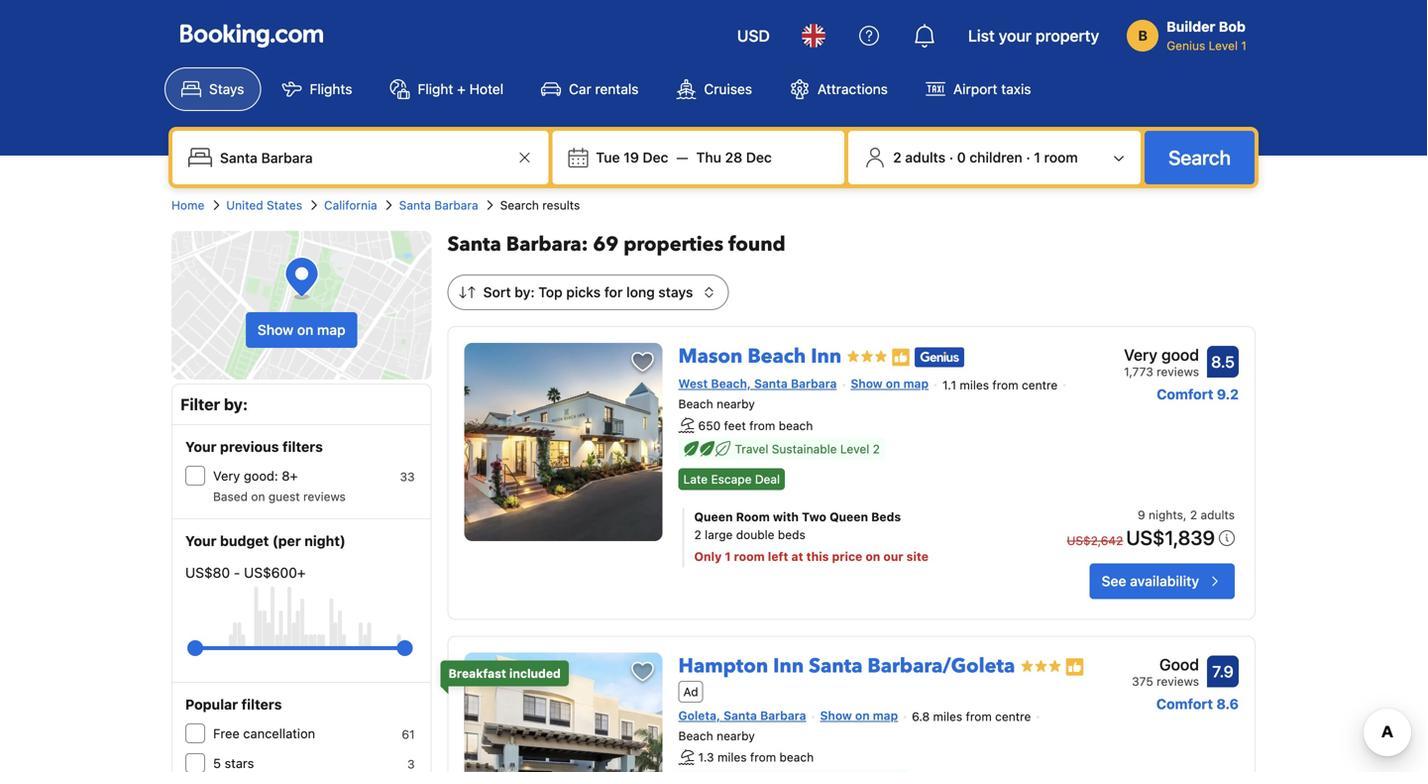 Task type: locate. For each thing, give the bounding box(es) containing it.
beach down goleta, on the bottom of the page
[[679, 729, 713, 743]]

from for 6.8
[[966, 710, 992, 724]]

inn right hampton
[[773, 653, 804, 680]]

double
[[736, 528, 775, 542]]

1 vertical spatial comfort
[[1157, 696, 1213, 712]]

1 nearby from the top
[[717, 397, 755, 411]]

only
[[694, 550, 722, 564]]

from right 1.1
[[993, 378, 1019, 392]]

8+
[[282, 468, 298, 483]]

·
[[949, 149, 954, 166], [1026, 149, 1031, 166]]

0 vertical spatial show
[[258, 322, 294, 338]]

room down 'double' on the right bottom of the page
[[734, 550, 765, 564]]

airport taxis link
[[909, 67, 1048, 111]]

0 horizontal spatial level
[[840, 442, 870, 456]]

6.8
[[912, 710, 930, 724]]

2 vertical spatial map
[[873, 709, 898, 722]]

1 horizontal spatial map
[[873, 709, 898, 722]]

0 horizontal spatial map
[[317, 322, 346, 338]]

1 vertical spatial room
[[734, 550, 765, 564]]

show for mason
[[851, 377, 883, 391]]

search
[[1169, 146, 1231, 169], [500, 198, 539, 212]]

2 vertical spatial reviews
[[1157, 675, 1199, 688]]

0 vertical spatial level
[[1209, 39, 1238, 53]]

—
[[676, 149, 688, 166]]

comfort down good
[[1157, 386, 1214, 402]]

from inside 1.1 miles from centre beach nearby
[[993, 378, 1019, 392]]

cruises link
[[660, 67, 769, 111]]

price
[[832, 550, 863, 564]]

beach for hampton
[[679, 729, 713, 743]]

level inside builder bob genius level 1
[[1209, 39, 1238, 53]]

map for hampton inn santa barbara/goleta
[[873, 709, 898, 722]]

2 nearby from the top
[[717, 729, 755, 743]]

· left 0
[[949, 149, 954, 166]]

1 vertical spatial beach
[[780, 750, 814, 764]]

by: right filter
[[224, 395, 248, 414]]

miles right 6.8
[[933, 710, 963, 724]]

hampton inn santa barbara/goleta image
[[464, 653, 663, 772]]

found
[[729, 231, 786, 258]]

1 vertical spatial inn
[[773, 653, 804, 680]]

1 vertical spatial your
[[185, 533, 217, 549]]

2 left large
[[694, 528, 702, 542]]

nearby inside 6.8 miles from centre beach nearby
[[717, 729, 755, 743]]

show on map button
[[246, 312, 358, 348]]

0 horizontal spatial adults
[[905, 149, 946, 166]]

inn up 1.1 miles from centre beach nearby
[[811, 343, 842, 370]]

0 vertical spatial by:
[[515, 284, 535, 300]]

1 vertical spatial nearby
[[717, 729, 755, 743]]

filters up free cancellation
[[241, 696, 282, 713]]

this property is part of our preferred partner programme. it is committed to providing commendable service and good value. it will pay us a higher commission if you make a booking. image
[[1065, 657, 1085, 677]]

comfort for hampton inn santa barbara/goleta
[[1157, 696, 1213, 712]]

0 horizontal spatial ·
[[949, 149, 954, 166]]

0 vertical spatial adults
[[905, 149, 946, 166]]

budget
[[220, 533, 269, 549]]

late
[[684, 472, 708, 486]]

miles inside 1.1 miles from centre beach nearby
[[960, 378, 989, 392]]

us$2,642
[[1067, 534, 1123, 548]]

1 vertical spatial very
[[213, 468, 240, 483]]

queen room with two queen beds link
[[694, 508, 1029, 526]]

2 vertical spatial show on map
[[820, 709, 898, 722]]

stays link
[[165, 67, 261, 111]]

miles right 1.3
[[718, 750, 747, 764]]

1 vertical spatial beach
[[679, 397, 713, 411]]

2 your from the top
[[185, 533, 217, 549]]

beach up sustainable
[[779, 418, 813, 432]]

show on map
[[258, 322, 346, 338], [851, 377, 929, 391], [820, 709, 898, 722]]

1 vertical spatial 1
[[1034, 149, 1041, 166]]

1 vertical spatial miles
[[933, 710, 963, 724]]

1.1 miles from centre beach nearby
[[679, 378, 1058, 411]]

bob
[[1219, 18, 1246, 35]]

0 vertical spatial comfort
[[1157, 386, 1214, 402]]

long
[[627, 284, 655, 300]]

1 right only
[[725, 550, 731, 564]]

queen up large
[[694, 510, 733, 524]]

your
[[999, 26, 1032, 45]]

your down filter
[[185, 439, 217, 455]]

1 down bob
[[1241, 39, 1247, 53]]

from down goleta, santa barbara
[[750, 750, 776, 764]]

2 · from the left
[[1026, 149, 1031, 166]]

2 vertical spatial beach
[[679, 729, 713, 743]]

from for 650
[[749, 418, 776, 432]]

comfort down good 375 reviews at the bottom right of page
[[1157, 696, 1213, 712]]

this property is part of our preferred partner programme. it is committed to providing commendable service and good value. it will pay us a higher commission if you make a booking. image
[[891, 348, 911, 367], [891, 348, 911, 367], [1065, 657, 1085, 677]]

your
[[185, 439, 217, 455], [185, 533, 217, 549]]

search results
[[500, 198, 580, 212]]

2 vertical spatial 1
[[725, 550, 731, 564]]

genius discounts available at this property. image
[[915, 348, 965, 367], [915, 348, 965, 367]]

from right 6.8
[[966, 710, 992, 724]]

650
[[698, 418, 721, 432]]

barbara
[[434, 198, 478, 212], [791, 377, 837, 391], [760, 709, 806, 722]]

results
[[542, 198, 580, 212]]

1 horizontal spatial filters
[[283, 439, 323, 455]]

centre inside 6.8 miles from centre beach nearby
[[995, 710, 1031, 724]]

centre inside 1.1 miles from centre beach nearby
[[1022, 378, 1058, 392]]

dec right 19
[[643, 149, 669, 166]]

reviews inside 'very good 1,773 reviews'
[[1157, 365, 1199, 379]]

1 queen from the left
[[694, 510, 733, 524]]

good 375 reviews
[[1132, 655, 1199, 688]]

0 horizontal spatial dec
[[643, 149, 669, 166]]

0 vertical spatial miles
[[960, 378, 989, 392]]

1 vertical spatial reviews
[[303, 490, 346, 504]]

for
[[604, 284, 623, 300]]

reviews
[[1157, 365, 1199, 379], [303, 490, 346, 504], [1157, 675, 1199, 688]]

1 horizontal spatial very
[[1124, 345, 1158, 364]]

guest
[[268, 490, 300, 504]]

1 horizontal spatial queen
[[830, 510, 868, 524]]

· right children
[[1026, 149, 1031, 166]]

show inside button
[[258, 322, 294, 338]]

tue
[[596, 149, 620, 166]]

0 vertical spatial nearby
[[717, 397, 755, 411]]

0 vertical spatial beach
[[779, 418, 813, 432]]

show on map inside button
[[258, 322, 346, 338]]

show for hampton
[[820, 709, 852, 722]]

0 vertical spatial very
[[1124, 345, 1158, 364]]

taxis
[[1002, 81, 1031, 97]]

1 vertical spatial centre
[[995, 710, 1031, 724]]

rentals
[[595, 81, 639, 97]]

0 vertical spatial show on map
[[258, 322, 346, 338]]

group
[[195, 632, 405, 664]]

1 vertical spatial show on map
[[851, 377, 929, 391]]

1 horizontal spatial by:
[[515, 284, 535, 300]]

reviews inside good 375 reviews
[[1157, 675, 1199, 688]]

0 horizontal spatial queen
[[694, 510, 733, 524]]

2 adults · 0 children · 1 room
[[893, 149, 1078, 166]]

9
[[1138, 508, 1146, 522]]

list your property
[[968, 26, 1100, 45]]

sort by: top picks for long stays
[[483, 284, 693, 300]]

site
[[907, 550, 929, 564]]

0 vertical spatial reviews
[[1157, 365, 1199, 379]]

centre right 1.1
[[1022, 378, 1058, 392]]

flight + hotel
[[418, 81, 504, 97]]

-
[[234, 565, 240, 581]]

barbara left search results
[[434, 198, 478, 212]]

west beach, santa barbara
[[679, 377, 837, 391]]

1 right children
[[1034, 149, 1041, 166]]

2
[[893, 149, 902, 166], [873, 442, 880, 456], [1190, 508, 1198, 522], [694, 528, 702, 542]]

Where are you going? field
[[212, 140, 513, 175]]

reviews for on
[[303, 490, 346, 504]]

2 horizontal spatial map
[[904, 377, 929, 391]]

hampton
[[679, 653, 768, 680]]

at
[[792, 550, 803, 564]]

previous
[[220, 439, 279, 455]]

0 vertical spatial map
[[317, 322, 346, 338]]

night)
[[305, 533, 346, 549]]

0 vertical spatial inn
[[811, 343, 842, 370]]

us$1,839
[[1126, 526, 1215, 549]]

2 right , at the right of page
[[1190, 508, 1198, 522]]

your account menu builder bob genius level 1 element
[[1127, 9, 1255, 55]]

queen right two
[[830, 510, 868, 524]]

1 horizontal spatial ·
[[1026, 149, 1031, 166]]

0 vertical spatial room
[[1044, 149, 1078, 166]]

miles right 1.1
[[960, 378, 989, 392]]

beach up west beach, santa barbara
[[748, 343, 806, 370]]

flight + hotel link
[[373, 67, 520, 111]]

filters up 8+
[[283, 439, 323, 455]]

see availability link
[[1090, 564, 1235, 599]]

1 horizontal spatial dec
[[746, 149, 772, 166]]

1 vertical spatial show
[[851, 377, 883, 391]]

search for search results
[[500, 198, 539, 212]]

barbara up 1.3 miles from beach
[[760, 709, 806, 722]]

0 vertical spatial search
[[1169, 146, 1231, 169]]

0 vertical spatial your
[[185, 439, 217, 455]]

goleta, santa barbara
[[679, 709, 806, 722]]

very inside 'very good 1,773 reviews'
[[1124, 345, 1158, 364]]

1 your from the top
[[185, 439, 217, 455]]

us$80 - us$600+
[[185, 565, 306, 581]]

1 vertical spatial search
[[500, 198, 539, 212]]

0 vertical spatial filters
[[283, 439, 323, 455]]

by:
[[515, 284, 535, 300], [224, 395, 248, 414]]

queen
[[694, 510, 733, 524], [830, 510, 868, 524]]

1 vertical spatial by:
[[224, 395, 248, 414]]

650 feet from beach
[[698, 418, 813, 432]]

from up travel
[[749, 418, 776, 432]]

2 horizontal spatial 1
[[1241, 39, 1247, 53]]

1 horizontal spatial search
[[1169, 146, 1231, 169]]

by: left top
[[515, 284, 535, 300]]

very up 1,773
[[1124, 345, 1158, 364]]

from inside 6.8 miles from centre beach nearby
[[966, 710, 992, 724]]

beach inside 1.1 miles from centre beach nearby
[[679, 397, 713, 411]]

scored 7.9 element
[[1207, 656, 1239, 687]]

1 vertical spatial barbara
[[791, 377, 837, 391]]

nearby inside 1.1 miles from centre beach nearby
[[717, 397, 755, 411]]

search inside button
[[1169, 146, 1231, 169]]

car rentals
[[569, 81, 639, 97]]

beach inside mason beach inn link
[[748, 343, 806, 370]]

home
[[171, 198, 204, 212]]

2 left 0
[[893, 149, 902, 166]]

61
[[402, 728, 415, 741]]

adults right , at the right of page
[[1201, 508, 1235, 522]]

5
[[213, 756, 221, 771]]

2 vertical spatial show
[[820, 709, 852, 722]]

your previous filters
[[185, 439, 323, 455]]

on inside button
[[297, 322, 314, 338]]

0 horizontal spatial 1
[[725, 550, 731, 564]]

barbara down 'mason beach inn'
[[791, 377, 837, 391]]

room right children
[[1044, 149, 1078, 166]]

nearby down goleta, santa barbara
[[717, 729, 755, 743]]

map for mason beach inn
[[904, 377, 929, 391]]

beach inside 6.8 miles from centre beach nearby
[[679, 729, 713, 743]]

0 vertical spatial centre
[[1022, 378, 1058, 392]]

1 vertical spatial filters
[[241, 696, 282, 713]]

0 horizontal spatial by:
[[224, 395, 248, 414]]

nearby down 'beach,'
[[717, 397, 755, 411]]

1 horizontal spatial 1
[[1034, 149, 1041, 166]]

reviews down good on the bottom right of the page
[[1157, 675, 1199, 688]]

show
[[258, 322, 294, 338], [851, 377, 883, 391], [820, 709, 852, 722]]

ad
[[684, 685, 699, 699]]

from for 1.1
[[993, 378, 1019, 392]]

travel
[[735, 442, 769, 456]]

level right sustainable
[[840, 442, 870, 456]]

room inside queen room with two queen beds 2 large double beds only 1 room left at this price on our site
[[734, 550, 765, 564]]

deal
[[755, 472, 780, 486]]

united states link
[[226, 196, 302, 214]]

0 horizontal spatial inn
[[773, 653, 804, 680]]

0 vertical spatial beach
[[748, 343, 806, 370]]

1 horizontal spatial inn
[[811, 343, 842, 370]]

1 vertical spatial level
[[840, 442, 870, 456]]

0 horizontal spatial very
[[213, 468, 240, 483]]

dec right 28
[[746, 149, 772, 166]]

scored 8.5 element
[[1207, 346, 1239, 378]]

room
[[1044, 149, 1078, 166], [734, 550, 765, 564]]

two
[[802, 510, 827, 524]]

santa
[[399, 198, 431, 212], [448, 231, 501, 258], [754, 377, 788, 391], [809, 653, 863, 680], [724, 709, 757, 722]]

this property is part of our preferred partner programme. it is committed to providing commendable service and good value. it will pay us a higher commission if you make a booking. image for inn
[[891, 348, 911, 367]]

1 vertical spatial adults
[[1201, 508, 1235, 522]]

reviews right guest
[[303, 490, 346, 504]]

very up "based"
[[213, 468, 240, 483]]

beach down west at left
[[679, 397, 713, 411]]

stars
[[225, 756, 254, 771]]

beach down 6.8 miles from centre beach nearby
[[780, 750, 814, 764]]

united
[[226, 198, 263, 212]]

0 horizontal spatial room
[[734, 550, 765, 564]]

adults left 0
[[905, 149, 946, 166]]

1 horizontal spatial level
[[1209, 39, 1238, 53]]

reviews down good
[[1157, 365, 1199, 379]]

your budget (per night)
[[185, 533, 346, 549]]

top
[[539, 284, 563, 300]]

tue 19 dec button
[[588, 140, 676, 175]]

beds
[[778, 528, 806, 542]]

1 vertical spatial map
[[904, 377, 929, 391]]

attractions link
[[773, 67, 905, 111]]

1 horizontal spatial room
[[1044, 149, 1078, 166]]

6.8 miles from centre beach nearby
[[679, 710, 1031, 743]]

0 vertical spatial 1
[[1241, 39, 1247, 53]]

beach for mason
[[679, 397, 713, 411]]

0 horizontal spatial search
[[500, 198, 539, 212]]

2 adults · 0 children · 1 room button
[[857, 139, 1133, 176]]

room inside dropdown button
[[1044, 149, 1078, 166]]

beach for inn
[[780, 750, 814, 764]]

level down bob
[[1209, 39, 1238, 53]]

goleta,
[[679, 709, 721, 722]]

this property is part of our preferred partner programme. it is committed to providing commendable service and good value. it will pay us a higher commission if you make a booking. image for santa
[[1065, 657, 1085, 677]]

centre down barbara/goleta
[[995, 710, 1031, 724]]

miles inside 6.8 miles from centre beach nearby
[[933, 710, 963, 724]]

your up us$80
[[185, 533, 217, 549]]

very good: 8+
[[213, 468, 298, 483]]

2 inside dropdown button
[[893, 149, 902, 166]]

on inside queen room with two queen beds 2 large double beds only 1 room left at this price on our site
[[866, 550, 881, 564]]

0 horizontal spatial filters
[[241, 696, 282, 713]]

queen room with two queen beds 2 large double beds only 1 room left at this price on our site
[[694, 510, 929, 564]]



Task type: vqa. For each thing, say whether or not it's contained in the screenshot.
the topmost SHOW ON MAP
yes



Task type: describe. For each thing, give the bounding box(es) containing it.
1,773
[[1124, 365, 1154, 379]]

nights
[[1149, 508, 1183, 522]]

see availability
[[1102, 573, 1199, 589]]

booking.com image
[[180, 24, 323, 48]]

builder bob genius level 1
[[1167, 18, 1247, 53]]

genius
[[1167, 39, 1206, 53]]

hampton inn santa barbara/goleta link
[[679, 645, 1015, 680]]

included
[[509, 667, 561, 680]]

hotel
[[470, 81, 504, 97]]

filter by:
[[180, 395, 248, 414]]

1.1
[[943, 378, 957, 392]]

santa down 'mason beach inn'
[[754, 377, 788, 391]]

mason beach inn image
[[464, 343, 663, 541]]

1 inside dropdown button
[[1034, 149, 1041, 166]]

this
[[807, 550, 829, 564]]

1 horizontal spatial adults
[[1201, 508, 1235, 522]]

centre for hampton inn santa barbara/goleta
[[995, 710, 1031, 724]]

room
[[736, 510, 770, 524]]

very for good
[[1124, 345, 1158, 364]]

see
[[1102, 573, 1127, 589]]

centre for mason beach inn
[[1022, 378, 1058, 392]]

popular
[[185, 696, 238, 713]]

nearby for hampton
[[717, 729, 755, 743]]

28
[[725, 149, 743, 166]]

mason
[[679, 343, 743, 370]]

7.9
[[1213, 662, 1234, 681]]

,
[[1183, 508, 1187, 522]]

0 vertical spatial barbara
[[434, 198, 478, 212]]

breakfast
[[449, 667, 506, 680]]

2 vertical spatial barbara
[[760, 709, 806, 722]]

builder
[[1167, 18, 1216, 35]]

based
[[213, 490, 248, 504]]

car
[[569, 81, 592, 97]]

+
[[457, 81, 466, 97]]

your for your previous filters
[[185, 439, 217, 455]]

33
[[400, 470, 415, 484]]

19
[[624, 149, 639, 166]]

beach for beach
[[779, 418, 813, 432]]

comfort 9.2
[[1157, 386, 1239, 402]]

mason beach inn
[[679, 343, 842, 370]]

west
[[679, 377, 708, 391]]

attractions
[[818, 81, 888, 97]]

usd
[[737, 26, 770, 45]]

popular filters
[[185, 696, 282, 713]]

free cancellation
[[213, 726, 315, 741]]

santa barbara link
[[399, 196, 478, 214]]

show on map for mason
[[851, 377, 929, 391]]

tue 19 dec — thu 28 dec
[[596, 149, 772, 166]]

with
[[773, 510, 799, 524]]

by: for filter
[[224, 395, 248, 414]]

us$80
[[185, 565, 230, 581]]

9 nights , 2 adults
[[1138, 508, 1235, 522]]

mason beach inn link
[[679, 335, 842, 370]]

santa up 'sort' at the left of page
[[448, 231, 501, 258]]

santa barbara: 69 properties found
[[448, 231, 786, 258]]

flights link
[[265, 67, 369, 111]]

filter
[[180, 395, 220, 414]]

breakfast included
[[449, 667, 561, 680]]

1 inside queen room with two queen beds 2 large double beds only 1 room left at this price on our site
[[725, 550, 731, 564]]

2 queen from the left
[[830, 510, 868, 524]]

thu 28 dec button
[[688, 140, 780, 175]]

search for search
[[1169, 146, 1231, 169]]

list
[[968, 26, 995, 45]]

very good element
[[1124, 343, 1199, 367]]

show on map for hampton
[[820, 709, 898, 722]]

(per
[[272, 533, 301, 549]]

thu
[[696, 149, 722, 166]]

comfort for mason beach inn
[[1157, 386, 1214, 402]]

barbara/goleta
[[868, 653, 1015, 680]]

reviews for good
[[1157, 365, 1199, 379]]

adults inside dropdown button
[[905, 149, 946, 166]]

miles for mason beach inn
[[960, 378, 989, 392]]

search results updated. santa barbara: 69 properties found. element
[[448, 231, 1256, 259]]

2 vertical spatial miles
[[718, 750, 747, 764]]

santa right 'california'
[[399, 198, 431, 212]]

1 · from the left
[[949, 149, 954, 166]]

map inside button
[[317, 322, 346, 338]]

free
[[213, 726, 240, 741]]

flights
[[310, 81, 352, 97]]

our
[[884, 550, 904, 564]]

from for 1.3
[[750, 750, 776, 764]]

travel sustainable level 2
[[735, 442, 880, 456]]

by: for sort
[[515, 284, 535, 300]]

2 dec from the left
[[746, 149, 772, 166]]

california link
[[324, 196, 377, 214]]

left
[[768, 550, 788, 564]]

miles for hampton inn santa barbara/goleta
[[933, 710, 963, 724]]

home link
[[171, 196, 204, 214]]

375
[[1132, 675, 1154, 688]]

california
[[324, 198, 377, 212]]

your for your budget (per night)
[[185, 533, 217, 549]]

b
[[1138, 27, 1148, 44]]

nearby for mason
[[717, 397, 755, 411]]

santa right goleta, on the bottom of the page
[[724, 709, 757, 722]]

2 inside queen room with two queen beds 2 large double beds only 1 room left at this price on our site
[[694, 528, 702, 542]]

large
[[705, 528, 733, 542]]

property
[[1036, 26, 1100, 45]]

beds
[[871, 510, 901, 524]]

2 down 1.1 miles from centre beach nearby
[[873, 442, 880, 456]]

feet
[[724, 418, 746, 432]]

1.3 miles from beach
[[698, 750, 814, 764]]

availability
[[1130, 573, 1199, 589]]

santa up 6.8 miles from centre beach nearby
[[809, 653, 863, 680]]

united states
[[226, 198, 302, 212]]

usd button
[[725, 12, 782, 59]]

good element
[[1132, 653, 1199, 677]]

1 dec from the left
[[643, 149, 669, 166]]

very for good:
[[213, 468, 240, 483]]

picks
[[566, 284, 601, 300]]

cancellation
[[243, 726, 315, 741]]

states
[[267, 198, 302, 212]]

1 inside builder bob genius level 1
[[1241, 39, 1247, 53]]

hampton inn santa barbara/goleta
[[679, 653, 1015, 680]]

escape
[[711, 472, 752, 486]]

good
[[1162, 345, 1199, 364]]



